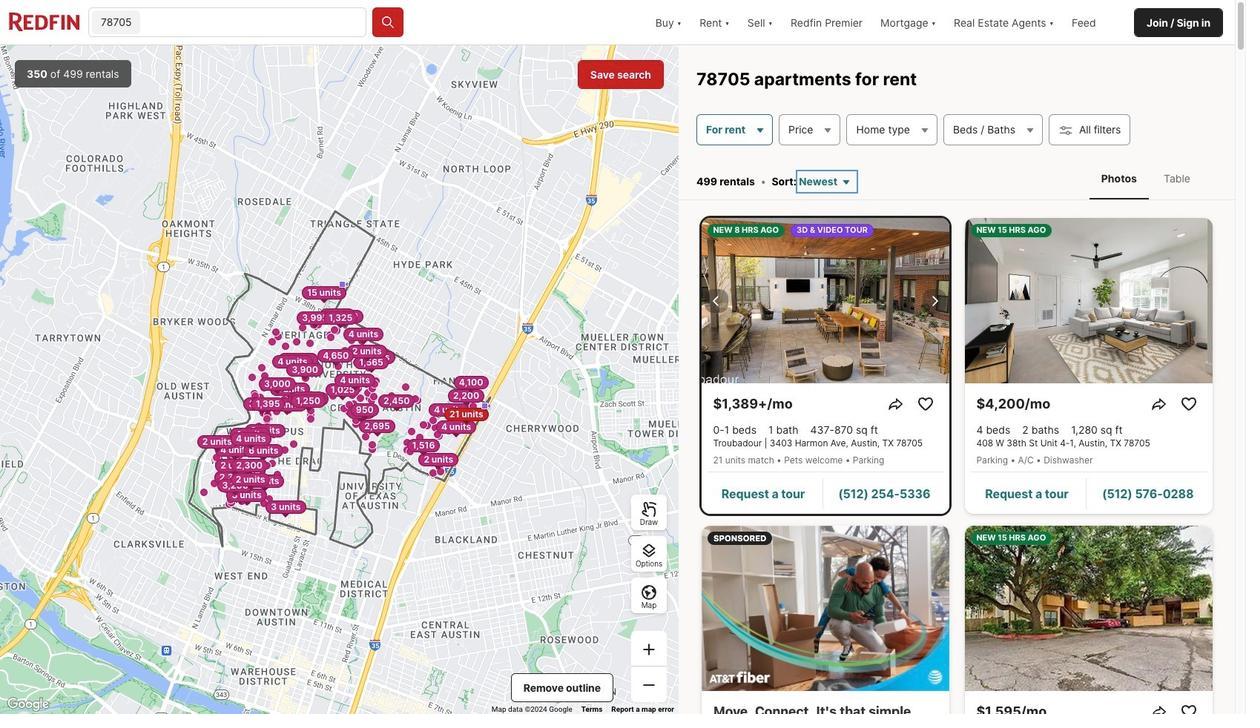 Task type: vqa. For each thing, say whether or not it's contained in the screenshot.
Share home image
yes



Task type: locate. For each thing, give the bounding box(es) containing it.
1 horizontal spatial add home to favorites image
[[1180, 395, 1198, 413]]

tab list
[[1075, 157, 1217, 200]]

submit search image
[[381, 15, 395, 30]]

advertisement image
[[694, 520, 957, 714]]

add home to favorites image
[[917, 395, 934, 413], [1180, 395, 1198, 413]]

0 horizontal spatial add home to favorites image
[[917, 395, 934, 413]]

toggle search results table view tab
[[1152, 160, 1203, 197]]

map region
[[0, 45, 679, 714]]

Add home to favorites checkbox
[[914, 392, 937, 416], [1177, 392, 1201, 416], [1177, 700, 1201, 714]]

share home image for 1st add home to favorites image from the right
[[1150, 395, 1168, 413]]

previous image
[[707, 292, 725, 310]]

None search field
[[144, 8, 366, 38]]

share home image
[[887, 395, 905, 413], [1150, 395, 1168, 413], [1150, 703, 1168, 714]]

next image
[[925, 292, 943, 310]]



Task type: describe. For each thing, give the bounding box(es) containing it.
2 add home to favorites image from the left
[[1180, 395, 1198, 413]]

1 add home to favorites image from the left
[[917, 395, 934, 413]]

share home image for first add home to favorites image from left
[[887, 395, 905, 413]]

toggle search results photos view tab
[[1090, 160, 1149, 197]]

share home image for add home to favorites icon
[[1150, 703, 1168, 714]]

google image
[[4, 695, 53, 714]]

add home to favorites image
[[1180, 703, 1198, 714]]

ad element
[[701, 526, 949, 714]]



